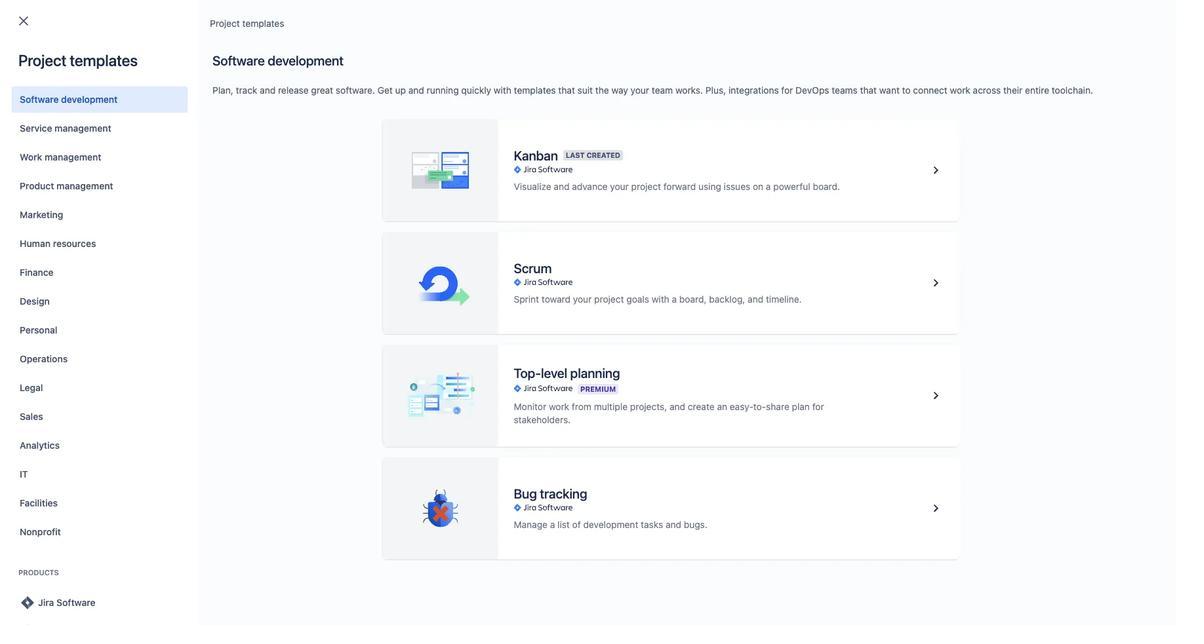 Task type: vqa. For each thing, say whether or not it's contained in the screenshot.
bottommost "plus"
no



Task type: locate. For each thing, give the bounding box(es) containing it.
0 horizontal spatial with
[[494, 85, 512, 96]]

0 horizontal spatial kanban
[[100, 190, 132, 201]]

1 team- from the top
[[446, 160, 473, 171]]

2 horizontal spatial templates
[[514, 85, 556, 96]]

0 horizontal spatial development
[[61, 94, 118, 105]]

management down software development button
[[55, 123, 111, 134]]

monitor work from multiple projects, and create an easy-to-share plan for stakeholders.
[[514, 402, 824, 426]]

jira service management image
[[20, 624, 35, 626]]

None text field
[[28, 93, 156, 112]]

project left goals
[[594, 294, 624, 305]]

personal button
[[12, 317, 188, 344]]

development up service management button
[[61, 94, 118, 105]]

quickly
[[461, 85, 491, 96]]

for right "plan"
[[813, 402, 824, 413]]

a right on at right top
[[766, 181, 771, 192]]

marketing
[[20, 210, 63, 220]]

1 vertical spatial managed
[[473, 191, 512, 202]]

managed up team-managed software
[[473, 160, 512, 171]]

2 horizontal spatial a
[[766, 181, 771, 192]]

1 horizontal spatial with
[[652, 294, 670, 305]]

1 horizontal spatial to
[[902, 85, 911, 96]]

and left create
[[670, 402, 686, 413]]

management down name
[[45, 152, 101, 163]]

top-
[[514, 365, 541, 381]]

templates
[[242, 18, 284, 29], [70, 51, 138, 70], [514, 85, 556, 96]]

across
[[973, 85, 1001, 96]]

work
[[950, 85, 971, 96], [549, 402, 569, 413]]

business
[[515, 160, 552, 171]]

0 vertical spatial work
[[950, 85, 971, 96]]

visualize and advance your project forward using issues on a powerful board.
[[514, 181, 840, 192]]

connect
[[913, 85, 948, 96]]

your
[[631, 85, 649, 96], [610, 181, 629, 192], [573, 294, 592, 305]]

to
[[902, 85, 911, 96], [99, 159, 108, 170]]

products
[[18, 569, 59, 578]]

software up track
[[213, 52, 265, 68]]

to right want
[[902, 85, 911, 96]]

operations button
[[12, 346, 188, 373]]

multiple
[[594, 402, 628, 413]]

0 horizontal spatial that
[[558, 85, 575, 96]]

jira software
[[38, 598, 95, 609]]

devops
[[796, 85, 829, 96]]

plan
[[792, 402, 810, 413]]

running
[[427, 85, 459, 96]]

bug
[[514, 486, 537, 501]]

last created
[[566, 151, 620, 160]]

that left suit at the top of the page
[[558, 85, 575, 96]]

bug tracking image
[[929, 501, 944, 517]]

0 horizontal spatial jira
[[38, 598, 54, 609]]

software down "products"
[[56, 598, 95, 609]]

timeline.
[[766, 294, 802, 305]]

software up "service"
[[20, 94, 59, 105]]

your right way in the top right of the page
[[631, 85, 649, 96]]

0 vertical spatial project templates
[[210, 18, 284, 29]]

my
[[85, 190, 97, 201]]

1 vertical spatial for
[[813, 402, 824, 413]]

created
[[587, 151, 620, 160]]

1 horizontal spatial templates
[[242, 18, 284, 29]]

human
[[20, 238, 51, 249]]

your right advance
[[610, 181, 629, 192]]

2 vertical spatial project
[[134, 190, 164, 201]]

integrations
[[729, 85, 779, 96]]

0 vertical spatial with
[[494, 85, 512, 96]]

2 team- from the top
[[446, 191, 473, 202]]

1 horizontal spatial that
[[860, 85, 877, 96]]

managed
[[473, 160, 512, 171], [473, 191, 512, 202]]

1 vertical spatial management
[[45, 152, 101, 163]]

top-level planning image
[[929, 388, 944, 404]]

0 vertical spatial jira
[[203, 97, 219, 108]]

2 vertical spatial development
[[583, 520, 639, 531]]

0 vertical spatial management
[[55, 123, 111, 134]]

create
[[688, 402, 715, 413]]

track
[[236, 85, 257, 96]]

0 horizontal spatial software development
[[20, 94, 118, 105]]

and right up at the left top of page
[[409, 85, 424, 96]]

1 vertical spatial team-
[[446, 191, 473, 202]]

0 horizontal spatial your
[[573, 294, 592, 305]]

your right toward
[[573, 294, 592, 305]]

to-
[[754, 402, 766, 413]]

1 vertical spatial development
[[61, 94, 118, 105]]

and
[[260, 85, 276, 96], [409, 85, 424, 96], [554, 181, 570, 192], [748, 294, 764, 305], [670, 402, 686, 413], [666, 520, 682, 531]]

service management button
[[12, 115, 188, 142]]

list
[[558, 520, 570, 531]]

with right goals
[[652, 294, 670, 305]]

team- up team-managed software
[[446, 160, 473, 171]]

primary element
[[8, 0, 928, 37]]

design button
[[12, 289, 188, 315]]

goals
[[627, 294, 649, 305]]

development up release
[[268, 52, 344, 68]]

star my kanban project image
[[34, 189, 50, 204]]

work left across
[[950, 85, 971, 96]]

2 vertical spatial a
[[550, 520, 555, 531]]

way
[[612, 85, 628, 96]]

0 vertical spatial your
[[631, 85, 649, 96]]

1 vertical spatial templates
[[70, 51, 138, 70]]

0 vertical spatial project
[[631, 181, 661, 192]]

for left devops
[[782, 85, 793, 96]]

name
[[64, 132, 89, 143]]

0 vertical spatial to
[[902, 85, 911, 96]]

service
[[20, 123, 52, 134]]

from
[[572, 402, 592, 413]]

1 managed from the top
[[473, 160, 512, 171]]

top-level planning
[[514, 365, 620, 381]]

get
[[378, 85, 393, 96]]

managed down team-managed business
[[473, 191, 512, 202]]

jira software image
[[514, 165, 573, 175], [514, 165, 573, 175], [514, 277, 573, 288], [514, 277, 573, 288], [514, 384, 573, 394], [514, 384, 573, 394], [514, 503, 573, 514], [514, 503, 573, 514], [20, 596, 35, 611]]

2 managed from the top
[[473, 191, 512, 202]]

project templates
[[210, 18, 284, 29], [18, 51, 138, 70]]

software development up service management
[[20, 94, 118, 105]]

2 vertical spatial software
[[56, 598, 95, 609]]

and right 'tasks'
[[666, 520, 682, 531]]

1 horizontal spatial software development
[[213, 52, 344, 68]]

jira right all
[[203, 97, 219, 108]]

development right of
[[583, 520, 639, 531]]

1 horizontal spatial development
[[268, 52, 344, 68]]

software inside button
[[56, 598, 95, 609]]

1 horizontal spatial kanban
[[514, 148, 558, 163]]

1 vertical spatial project templates
[[18, 51, 138, 70]]

and inside 'monitor work from multiple projects, and create an easy-to-share plan for stakeholders.'
[[670, 402, 686, 413]]

0 vertical spatial for
[[782, 85, 793, 96]]

with right 'quickly'
[[494, 85, 512, 96]]

forward
[[664, 181, 696, 192]]

projects,
[[630, 402, 667, 413]]

management
[[55, 123, 111, 134], [45, 152, 101, 163], [57, 181, 113, 192]]

on
[[753, 181, 764, 192]]

work up stakeholders.
[[549, 402, 569, 413]]

0 vertical spatial project
[[210, 18, 240, 29]]

development inside software development button
[[61, 94, 118, 105]]

it button
[[12, 462, 188, 488]]

powerful
[[774, 181, 811, 192]]

team-
[[446, 160, 473, 171], [446, 191, 473, 202]]

1 vertical spatial project
[[594, 294, 624, 305]]

1 vertical spatial kanban
[[100, 190, 132, 201]]

of
[[572, 520, 581, 531]]

managed for software
[[473, 191, 512, 202]]

0 vertical spatial team-
[[446, 160, 473, 171]]

and left timeline.
[[748, 294, 764, 305]]

management down go
[[57, 181, 113, 192]]

1 horizontal spatial for
[[813, 402, 824, 413]]

kanban up visualize
[[514, 148, 558, 163]]

2 vertical spatial management
[[57, 181, 113, 192]]

1 vertical spatial software
[[20, 94, 59, 105]]

with
[[494, 85, 512, 96], [652, 294, 670, 305]]

advance
[[572, 181, 608, 192]]

1 vertical spatial a
[[672, 294, 677, 305]]

2 horizontal spatial development
[[583, 520, 639, 531]]

sales button
[[12, 404, 188, 430]]

kanban right my
[[100, 190, 132, 201]]

1 vertical spatial software development
[[20, 94, 118, 105]]

2 vertical spatial templates
[[514, 85, 556, 96]]

previous image
[[29, 232, 45, 247]]

level
[[541, 365, 567, 381]]

software development up release
[[213, 52, 344, 68]]

issues
[[724, 181, 751, 192]]

1 vertical spatial project
[[18, 51, 66, 70]]

banner
[[0, 0, 1177, 37]]

projects
[[26, 54, 82, 72]]

facilities button
[[12, 491, 188, 517]]

that left want
[[860, 85, 877, 96]]

project left forward
[[631, 181, 661, 192]]

software development
[[213, 52, 344, 68], [20, 94, 118, 105]]

project templates link
[[210, 16, 284, 31]]

team- down team-managed business
[[446, 191, 473, 202]]

legal
[[20, 383, 43, 394]]

a left 'board,'
[[672, 294, 677, 305]]

0 horizontal spatial to
[[99, 159, 108, 170]]

to inside the go to market sample link
[[99, 159, 108, 170]]

1 vertical spatial to
[[99, 159, 108, 170]]

1 horizontal spatial your
[[610, 181, 629, 192]]

0 horizontal spatial work
[[549, 402, 569, 413]]

0 vertical spatial kanban
[[514, 148, 558, 163]]

1 horizontal spatial work
[[950, 85, 971, 96]]

software
[[213, 52, 265, 68], [20, 94, 59, 105], [56, 598, 95, 609]]

1 horizontal spatial a
[[672, 294, 677, 305]]

1 vertical spatial with
[[652, 294, 670, 305]]

teams
[[832, 85, 858, 96]]

manage a list of development tasks and bugs.
[[514, 520, 708, 531]]

0 vertical spatial development
[[268, 52, 344, 68]]

1 vertical spatial work
[[549, 402, 569, 413]]

to right go
[[99, 159, 108, 170]]

a left list
[[550, 520, 555, 531]]

jira service management image
[[20, 624, 35, 626]]

jira inside button
[[38, 598, 54, 609]]

scrum image
[[929, 276, 944, 291]]

1 horizontal spatial project
[[631, 181, 661, 192]]

product management button
[[12, 173, 188, 199]]

1 vertical spatial jira
[[38, 598, 54, 609]]

0 vertical spatial managed
[[473, 160, 512, 171]]

jira right jira software icon on the bottom left
[[38, 598, 54, 609]]



Task type: describe. For each thing, give the bounding box(es) containing it.
their
[[1004, 85, 1023, 96]]

0 vertical spatial software development
[[213, 52, 344, 68]]

bug tracking
[[514, 486, 587, 501]]

planning
[[570, 365, 620, 381]]

sample
[[142, 159, 172, 170]]

all
[[190, 97, 201, 108]]

the
[[596, 85, 609, 96]]

1 button
[[47, 229, 67, 250]]

team- for team-managed software
[[446, 191, 473, 202]]

plus,
[[706, 85, 726, 96]]

1 horizontal spatial jira
[[203, 97, 219, 108]]

management for product management
[[57, 181, 113, 192]]

0 horizontal spatial project templates
[[18, 51, 138, 70]]

works.
[[676, 85, 703, 96]]

up
[[395, 85, 406, 96]]

for inside 'monitor work from multiple projects, and create an easy-to-share plan for stakeholders.'
[[813, 402, 824, 413]]

jira software image
[[20, 596, 35, 611]]

finance button
[[12, 260, 188, 286]]

market
[[110, 159, 139, 170]]

nonprofit
[[20, 527, 61, 538]]

and right track
[[260, 85, 276, 96]]

2 that from the left
[[860, 85, 877, 96]]

nonprofit button
[[12, 520, 188, 546]]

work
[[20, 152, 42, 163]]

board.
[[813, 181, 840, 192]]

analytics
[[20, 440, 60, 451]]

jira software image inside button
[[20, 596, 35, 611]]

0 horizontal spatial templates
[[70, 51, 138, 70]]

backlog,
[[709, 294, 745, 305]]

work inside 'monitor work from multiple projects, and create an easy-to-share plan for stakeholders.'
[[549, 402, 569, 413]]

human resources
[[20, 238, 96, 249]]

want
[[880, 85, 900, 96]]

operations
[[20, 354, 68, 365]]

my kanban project link
[[64, 189, 301, 204]]

toolchain.
[[1052, 85, 1093, 96]]

1 horizontal spatial project
[[134, 190, 164, 201]]

2 vertical spatial your
[[573, 294, 592, 305]]

software.
[[336, 85, 375, 96]]

bugs.
[[684, 520, 708, 531]]

go
[[85, 159, 97, 170]]

next image
[[70, 232, 86, 247]]

open image
[[294, 94, 310, 110]]

name button
[[58, 130, 107, 145]]

software development button
[[12, 87, 188, 113]]

tasks
[[641, 520, 663, 531]]

star go to market sample image
[[34, 157, 50, 173]]

resources
[[53, 238, 96, 249]]

0 vertical spatial software
[[213, 52, 265, 68]]

and left advance
[[554, 181, 570, 192]]

manage
[[514, 520, 548, 531]]

go to market sample link
[[64, 157, 301, 173]]

plan, track and release great software. get up and running quickly with templates that suit the way your team works. plus, integrations for devops teams that want to connect work across their entire toolchain.
[[213, 85, 1093, 96]]

an
[[717, 402, 727, 413]]

facilities
[[20, 498, 58, 509]]

back to projects image
[[16, 13, 31, 29]]

Search field
[[928, 8, 1059, 29]]

release
[[278, 85, 309, 96]]

managed for business
[[473, 160, 512, 171]]

finance
[[20, 267, 54, 278]]

personal
[[20, 325, 57, 336]]

product
[[20, 181, 54, 192]]

great
[[311, 85, 333, 96]]

jira software button
[[12, 590, 188, 617]]

0 vertical spatial templates
[[242, 18, 284, 29]]

1 horizontal spatial project templates
[[210, 18, 284, 29]]

0 horizontal spatial for
[[782, 85, 793, 96]]

monitor
[[514, 402, 547, 413]]

entire
[[1025, 85, 1050, 96]]

kanban image
[[929, 163, 944, 178]]

design
[[20, 296, 50, 307]]

team-managed software
[[446, 191, 552, 202]]

work management
[[20, 152, 101, 163]]

team-managed business
[[446, 160, 552, 171]]

using
[[699, 181, 721, 192]]

suit
[[578, 85, 593, 96]]

product management
[[20, 181, 113, 192]]

analytics button
[[12, 433, 188, 459]]

sales
[[20, 412, 43, 422]]

software inside button
[[20, 94, 59, 105]]

it
[[20, 469, 28, 480]]

tracking
[[540, 486, 587, 501]]

stakeholders.
[[514, 415, 571, 426]]

management for service management
[[55, 123, 111, 134]]

0 horizontal spatial project
[[594, 294, 624, 305]]

legal button
[[12, 375, 188, 401]]

team
[[652, 85, 673, 96]]

my kanban project
[[85, 190, 164, 201]]

0 horizontal spatial project
[[18, 51, 66, 70]]

1
[[55, 234, 59, 245]]

board,
[[680, 294, 707, 305]]

premium
[[581, 385, 616, 394]]

sprint toward your project goals with a board, backlog, and timeline.
[[514, 294, 802, 305]]

0 horizontal spatial a
[[550, 520, 555, 531]]

products
[[221, 97, 259, 108]]

work management button
[[12, 144, 188, 171]]

human resources button
[[12, 231, 188, 257]]

toward
[[542, 294, 571, 305]]

software development inside button
[[20, 94, 118, 105]]

easy-
[[730, 402, 754, 413]]

marketing button
[[12, 202, 188, 228]]

sprint
[[514, 294, 539, 305]]

service management
[[20, 123, 111, 134]]

team- for team-managed business
[[446, 160, 473, 171]]

1 vertical spatial your
[[610, 181, 629, 192]]

0 vertical spatial a
[[766, 181, 771, 192]]

2 horizontal spatial project
[[210, 18, 240, 29]]

visualize
[[514, 181, 551, 192]]

management for work management
[[45, 152, 101, 163]]

2 horizontal spatial your
[[631, 85, 649, 96]]

1 that from the left
[[558, 85, 575, 96]]



